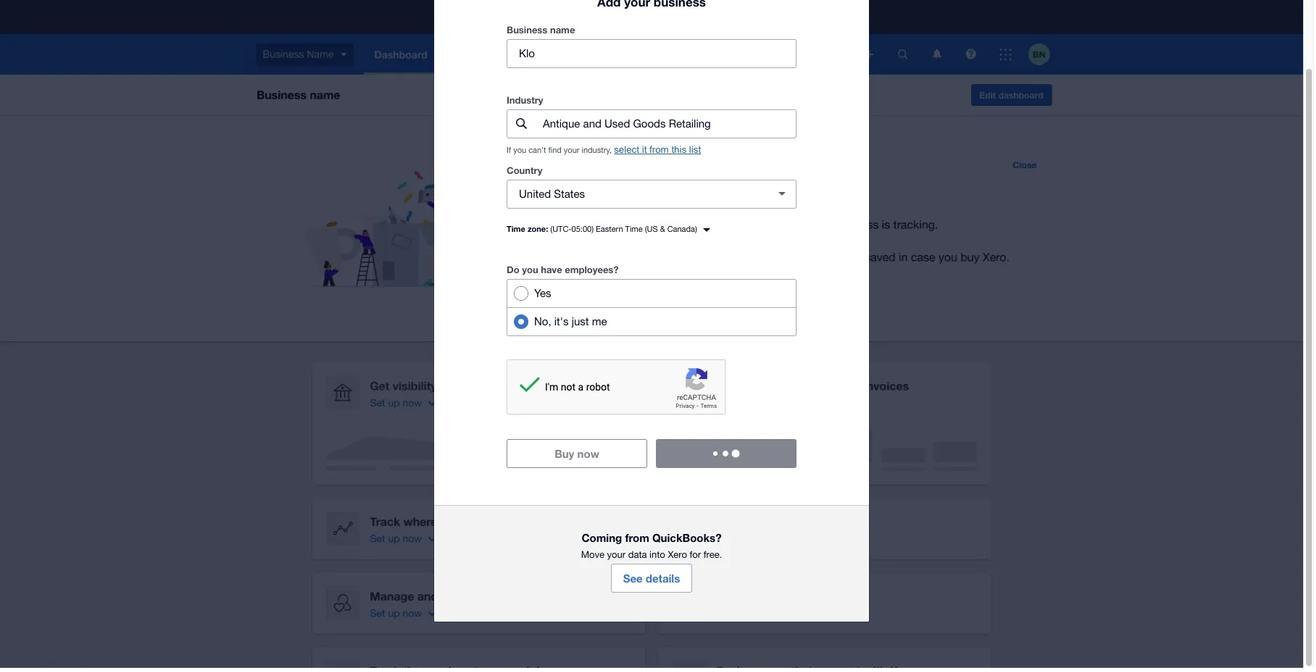 Task type: vqa. For each thing, say whether or not it's contained in the screenshot.
on's Learn
no



Task type: locate. For each thing, give the bounding box(es) containing it.
0 horizontal spatial from
[[625, 531, 650, 544]]

1 vertical spatial your
[[607, 549, 626, 560]]

1 horizontal spatial from
[[650, 144, 669, 155]]

time left zone:
[[507, 224, 526, 233]]

your inside coming from quickbooks? move your data into xero for free.
[[607, 549, 626, 560]]

your
[[564, 146, 580, 154], [607, 549, 626, 560]]

time inside time zone: (utc-05:00) eastern time (us & canada)
[[626, 225, 643, 233]]

buy now button
[[507, 439, 648, 468]]

find
[[549, 146, 562, 154]]

do
[[507, 264, 520, 275]]

1 horizontal spatial your
[[607, 549, 626, 560]]

Industry field
[[542, 110, 796, 138]]

country
[[507, 164, 543, 176]]

it
[[642, 144, 647, 155]]

you inside if you can't find your industry, select it from this list
[[514, 146, 527, 154]]

do you have employees?
[[507, 264, 619, 275]]

your right find
[[564, 146, 580, 154]]

0 horizontal spatial time
[[507, 224, 526, 233]]

see details button
[[611, 564, 693, 593]]

1 vertical spatial you
[[522, 264, 538, 275]]

buy now
[[555, 447, 600, 460]]

your for quickbooks?
[[607, 549, 626, 560]]

0 horizontal spatial your
[[564, 146, 580, 154]]

data
[[629, 549, 647, 560]]

see details
[[623, 572, 680, 585]]

your inside if you can't find your industry, select it from this list
[[564, 146, 580, 154]]

your left data
[[607, 549, 626, 560]]

coming
[[582, 531, 622, 544]]

0 vertical spatial your
[[564, 146, 580, 154]]

you right the 'if'
[[514, 146, 527, 154]]

no, it's just me
[[534, 315, 607, 328]]

loading progress bar
[[657, 440, 796, 468]]

you for can't
[[514, 146, 527, 154]]

just
[[572, 315, 589, 328]]

time
[[507, 224, 526, 233], [626, 225, 643, 233]]

clear image
[[768, 180, 797, 209]]

details
[[646, 572, 680, 585]]

no,
[[534, 315, 552, 328]]

name
[[550, 24, 575, 35]]

from
[[650, 144, 669, 155], [625, 531, 650, 544]]

from right it
[[650, 144, 669, 155]]

time left (us
[[626, 225, 643, 233]]

you
[[514, 146, 527, 154], [522, 264, 538, 275]]

you right do at the top left of page
[[522, 264, 538, 275]]

select it from this list button
[[614, 144, 701, 155]]

have
[[541, 264, 562, 275]]

1 horizontal spatial time
[[626, 225, 643, 233]]

05:00)
[[572, 225, 594, 233]]

can't
[[529, 146, 546, 154]]

0 vertical spatial from
[[650, 144, 669, 155]]

1 vertical spatial from
[[625, 531, 650, 544]]

business name
[[507, 24, 575, 35]]

now
[[578, 447, 600, 460]]

zone:
[[528, 224, 548, 233]]

0 vertical spatial you
[[514, 146, 527, 154]]

from up data
[[625, 531, 650, 544]]



Task type: describe. For each thing, give the bounding box(es) containing it.
coming from quickbooks? move your data into xero for free.
[[581, 531, 722, 560]]

if you can't find your industry, select it from this list
[[507, 144, 701, 155]]

industry
[[507, 94, 544, 106]]

eastern
[[596, 225, 623, 233]]

quickbooks?
[[653, 531, 722, 544]]

your for can't
[[564, 146, 580, 154]]

me
[[592, 315, 607, 328]]

Country field
[[508, 180, 762, 208]]

xero
[[668, 549, 687, 560]]

list
[[690, 144, 701, 155]]

industry,
[[582, 146, 612, 154]]

it's
[[555, 315, 569, 328]]

search icon image
[[516, 118, 527, 129]]

(us
[[645, 225, 658, 233]]

this
[[672, 144, 687, 155]]

if
[[507, 146, 511, 154]]

for
[[690, 549, 701, 560]]

move
[[581, 549, 605, 560]]

(utc-
[[551, 225, 572, 233]]

business
[[507, 24, 548, 35]]

see
[[623, 572, 643, 585]]

Business name field
[[508, 40, 796, 67]]

do you have employees? group
[[507, 279, 797, 336]]

from inside coming from quickbooks? move your data into xero for free.
[[625, 531, 650, 544]]

you for have
[[522, 264, 538, 275]]

buy
[[555, 447, 575, 460]]

into
[[650, 549, 666, 560]]

canada)
[[668, 225, 697, 233]]

employees?
[[565, 264, 619, 275]]

&
[[660, 225, 665, 233]]

yes
[[534, 287, 552, 299]]

time zone: (utc-05:00) eastern time (us & canada)
[[507, 224, 697, 233]]

free.
[[704, 549, 722, 560]]

select
[[614, 144, 640, 155]]



